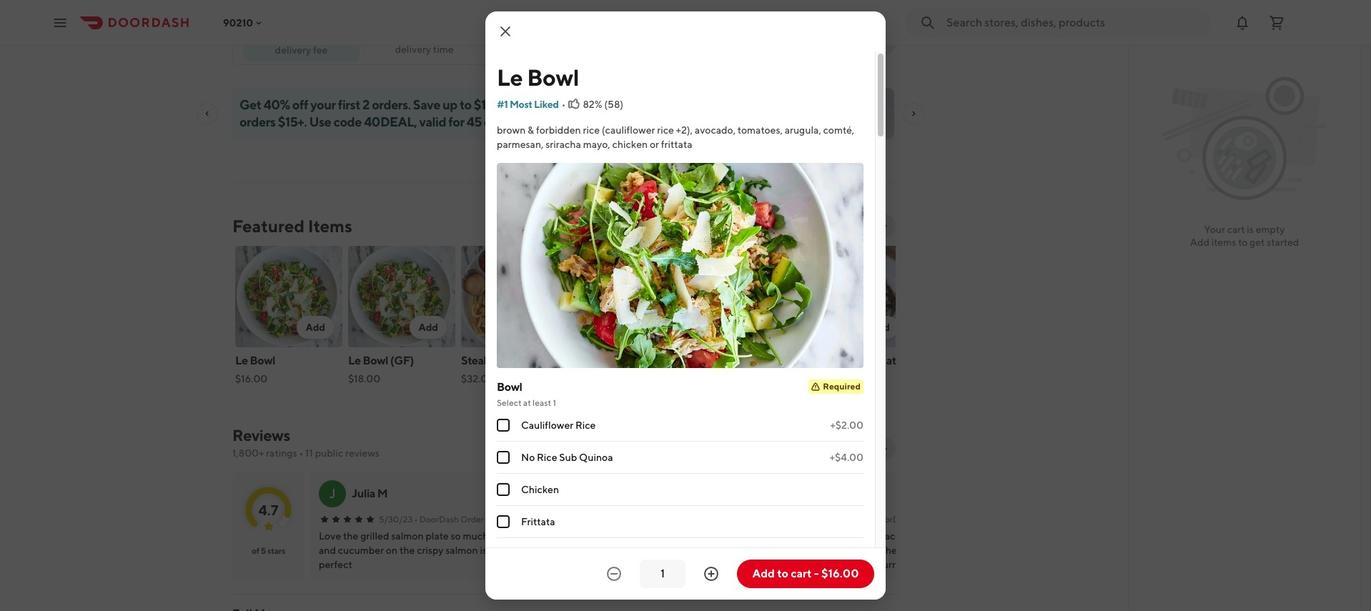 Task type: vqa. For each thing, say whether or not it's contained in the screenshot.
Expanded Range Delivery • 715.1 mi in the left of the page
no



Task type: describe. For each thing, give the bounding box(es) containing it.
$32.00
[[461, 373, 495, 385]]

+$2.00
[[831, 420, 864, 431]]

le for le bowl
[[497, 64, 523, 91]]

grilled for grilled salmon plate (gf)
[[574, 354, 609, 368]]

least
[[533, 398, 551, 409]]

orders.
[[372, 97, 411, 112]]

grass fed beef burger & fries
[[687, 354, 763, 383]]

code
[[334, 114, 362, 129]]

or
[[650, 139, 659, 150]]

0 items, open order cart image
[[1269, 14, 1286, 31]]

featured
[[232, 216, 305, 236]]

add for 2nd grilled salmon plate (gf) image from the right
[[645, 322, 664, 333]]

Frittata checkbox
[[497, 516, 510, 529]]

(58)
[[605, 99, 624, 110]]

delivery inside 35 min delivery time
[[395, 44, 431, 55]]

reviews
[[232, 426, 290, 445]]

reviews 1,800+ ratings • 11 public reviews
[[232, 426, 380, 459]]

get
[[240, 97, 261, 112]]

fries
[[733, 370, 758, 383]]

40deal,
[[364, 114, 417, 129]]

& inside grass fed beef burger & fries
[[724, 370, 731, 383]]

salmon for grilled salmon plate (gf)
[[611, 354, 648, 368]]

days
[[484, 114, 510, 129]]

le bowl (gf) $18.00
[[348, 354, 414, 385]]

featured items heading
[[232, 215, 352, 237]]

2
[[363, 97, 370, 112]]

grilled salmon plate (gf) $26.00
[[800, 354, 903, 400]]

plate for grilled salmon plate (gf) $26.00
[[876, 354, 903, 368]]

to inside your cart is empty add items to get started
[[1239, 237, 1248, 248]]

bowl for le bowl (gf) $18.00
[[363, 354, 388, 368]]

le bowl $16.00
[[235, 354, 275, 385]]

chicken
[[613, 139, 648, 150]]

$26.00
[[800, 389, 834, 400]]

to inside button
[[778, 567, 789, 581]]

1 doordash from the left
[[420, 514, 459, 525]]

of 5 stars
[[252, 546, 285, 556]]

-
[[814, 567, 819, 581]]

quinoa
[[579, 452, 613, 464]]

most
[[510, 99, 533, 110]]

5
[[261, 546, 266, 556]]

save
[[413, 97, 440, 112]]

frites
[[494, 354, 523, 368]]

90210 button
[[223, 17, 265, 28]]

select promotional banner element
[[544, 139, 584, 165]]

11
[[305, 448, 313, 459]]

add for the le bowl (gf) image
[[419, 322, 438, 333]]

plate for grilled salmon plate (gf)
[[650, 354, 677, 368]]

no
[[521, 452, 535, 464]]

45
[[467, 114, 482, 129]]

sriracha
[[546, 139, 581, 150]]

2 order from the left
[[915, 514, 938, 525]]

liked
[[534, 99, 559, 110]]

add inside add review button
[[766, 443, 785, 455]]

rice for no
[[537, 452, 557, 464]]

20 min
[[849, 41, 876, 52]]

valid
[[420, 114, 446, 129]]

steak-
[[461, 354, 494, 368]]

is
[[1247, 224, 1254, 235]]

add to cart - $16.00 button
[[737, 560, 875, 589]]

decrease quantity by 1 image
[[606, 566, 623, 583]]

4.7
[[259, 502, 279, 518]]

julia m
[[352, 487, 388, 501]]

4 add button from the left
[[636, 316, 673, 339]]

add for grass fed beef burger & fries image
[[758, 322, 777, 333]]

first
[[338, 97, 360, 112]]

1 grilled salmon plate (gf) image from the left
[[574, 246, 682, 348]]

min for 35
[[422, 30, 441, 44]]

forbidden
[[536, 124, 581, 136]]

add to cart - $16.00
[[753, 567, 859, 581]]

items
[[1212, 237, 1237, 248]]

on
[[497, 97, 512, 112]]

2 grilled salmon plate (gf) image from the left
[[800, 246, 908, 348]]

review
[[788, 443, 822, 455]]

previous image
[[850, 443, 862, 455]]

salmon for grilled salmon plate (gf) $26.00
[[837, 354, 874, 368]]

grilled salmon plate (gf)
[[574, 354, 677, 383]]

rice for cauliflower
[[576, 420, 596, 431]]

your cart is empty add items to get started
[[1191, 224, 1300, 248]]

c
[[554, 486, 563, 501]]

$16.00 inside button
[[822, 567, 859, 581]]

steak frites image
[[461, 246, 569, 348]]

$16.00 inside "le bowl $16.00"
[[235, 373, 268, 385]]

1
[[553, 398, 556, 409]]

$10
[[474, 97, 495, 112]]

grass
[[687, 354, 716, 368]]

#1
[[497, 99, 508, 110]]

for
[[449, 114, 465, 129]]

$0.00
[[285, 30, 318, 43]]

2 doordash from the left
[[874, 514, 913, 525]]

add for le bowl image
[[306, 322, 325, 333]]

frittata
[[521, 517, 555, 528]]

brown
[[497, 124, 526, 136]]

• inside reviews 1,800+ ratings • 11 public reviews
[[299, 448, 303, 459]]

featured items
[[232, 216, 352, 236]]

julia
[[352, 487, 375, 501]]

1 order from the left
[[461, 514, 484, 525]]

2 • doordash order from the left
[[868, 514, 938, 525]]

le for le bowl $16.00
[[235, 354, 248, 368]]

(gf) for grilled salmon plate (gf) $26.00
[[800, 370, 824, 383]]

ratings
[[266, 448, 297, 459]]

bowl for le bowl $16.00
[[250, 354, 275, 368]]

steak-frites $32.00
[[461, 354, 523, 385]]

time
[[433, 44, 454, 55]]



Task type: locate. For each thing, give the bounding box(es) containing it.
$18.00
[[348, 373, 381, 385]]

0 horizontal spatial rice
[[583, 124, 600, 136]]

le bowl
[[497, 64, 579, 91]]

rice right the no
[[537, 452, 557, 464]]

burger
[[687, 370, 722, 383]]

2 add button from the left
[[410, 316, 447, 339]]

no rice sub quinoa
[[521, 452, 613, 464]]

bowl up the "$18.00"
[[363, 354, 388, 368]]

2 delivery from the left
[[275, 44, 311, 55]]

None checkbox
[[497, 451, 510, 464]]

1 horizontal spatial doordash
[[874, 514, 913, 525]]

90210
[[223, 17, 253, 28]]

1 horizontal spatial min
[[862, 41, 876, 52]]

0 horizontal spatial (gf)
[[390, 354, 414, 368]]

0 vertical spatial cart
[[1228, 224, 1245, 235]]

add button for $32.00
[[523, 316, 560, 339]]

$16.00 right -
[[822, 567, 859, 581]]

le bowl dialog
[[486, 11, 886, 611]]

0 horizontal spatial grilled salmon plate (gf) image
[[574, 246, 682, 348]]

tomatoes,
[[738, 124, 783, 136]]

1 horizontal spatial le
[[348, 354, 361, 368]]

1 horizontal spatial rice
[[657, 124, 674, 136]]

(gf) up $26.00
[[800, 370, 824, 383]]

0 horizontal spatial • doordash order
[[414, 514, 484, 525]]

0 vertical spatial to
[[460, 97, 472, 112]]

35
[[407, 30, 420, 44]]

plate
[[650, 354, 677, 368], [876, 354, 903, 368]]

bowl inside "le bowl $16.00"
[[250, 354, 275, 368]]

5 add button from the left
[[749, 316, 786, 339]]

of
[[252, 546, 259, 556]]

0 horizontal spatial cart
[[791, 567, 812, 581]]

• inside le bowl dialog
[[562, 99, 566, 110]]

1,800+
[[232, 448, 264, 459]]

parmesan,
[[497, 139, 544, 150]]

rice up mayo,
[[583, 124, 600, 136]]

2 salmon from the left
[[837, 354, 874, 368]]

0 vertical spatial $16.00
[[235, 373, 268, 385]]

order
[[461, 514, 484, 525], [915, 514, 938, 525]]

1 grilled from the left
[[574, 354, 609, 368]]

1 horizontal spatial grilled salmon plate (gf) image
[[800, 246, 908, 348]]

doordash down next "icon"
[[874, 514, 913, 525]]

cauliflower rice
[[521, 420, 596, 431]]

get 40% off your first 2 orders. save up to $10 on orders $15+.  use code 40deal, valid for 45 days
[[240, 97, 512, 129]]

add button for $16.00
[[297, 316, 334, 339]]

arugula,
[[785, 124, 822, 136]]

1 horizontal spatial • doordash order
[[868, 514, 938, 525]]

1 horizontal spatial to
[[778, 567, 789, 581]]

3 add button from the left
[[523, 316, 560, 339]]

fed
[[718, 354, 737, 368]]

1 vertical spatial to
[[1239, 237, 1248, 248]]

add button for (gf)
[[410, 316, 447, 339]]

1 horizontal spatial order
[[915, 514, 938, 525]]

cart inside the add to cart - $16.00 button
[[791, 567, 812, 581]]

public
[[315, 448, 343, 459]]

(gf) up cauliflower rice
[[574, 370, 598, 383]]

0 vertical spatial &
[[528, 124, 534, 136]]

le inside dialog
[[497, 64, 523, 91]]

#1 most liked
[[497, 99, 559, 110]]

delivery inside $0.00 delivery fee
[[275, 44, 311, 55]]

0 horizontal spatial salmon
[[611, 354, 648, 368]]

next image
[[879, 443, 890, 455]]

(gf) inside grilled salmon plate (gf)
[[574, 370, 598, 383]]

grass fed beef burger & fries image
[[687, 246, 795, 348]]

le for le bowl (gf) $18.00
[[348, 354, 361, 368]]

(cauliflower
[[602, 124, 655, 136]]

add for steak frites image
[[532, 322, 551, 333]]

2 vertical spatial to
[[778, 567, 789, 581]]

delivery down $0.00
[[275, 44, 311, 55]]

open menu image
[[51, 14, 69, 31]]

salmon inside grilled salmon plate (gf)
[[611, 354, 648, 368]]

grilled inside grilled salmon plate (gf) $26.00
[[800, 354, 835, 368]]

1 horizontal spatial &
[[724, 370, 731, 383]]

brown & forbidden rice (cauliflower rice +2), avocado, tomatoes, arugula, comté, parmesan, sriracha mayo, chicken or frittata
[[497, 124, 855, 150]]

your
[[311, 97, 336, 112]]

0 horizontal spatial order
[[461, 514, 484, 525]]

cart left -
[[791, 567, 812, 581]]

0 horizontal spatial min
[[422, 30, 441, 44]]

Chicken checkbox
[[497, 484, 510, 497]]

add review button
[[757, 438, 830, 461]]

le bowl (gf) image
[[348, 246, 456, 348]]

orders
[[240, 114, 276, 129]]

1 delivery from the left
[[395, 44, 431, 55]]

add
[[1191, 237, 1210, 248], [306, 322, 325, 333], [419, 322, 438, 333], [532, 322, 551, 333], [645, 322, 664, 333], [758, 322, 777, 333], [871, 322, 890, 333], [766, 443, 785, 455], [753, 567, 775, 581]]

0 horizontal spatial le
[[235, 354, 248, 368]]

0 horizontal spatial rice
[[537, 452, 557, 464]]

bowl inside 'le bowl (gf) $18.00'
[[363, 354, 388, 368]]

min right 20
[[862, 41, 876, 52]]

bowl
[[527, 64, 579, 91], [250, 354, 275, 368], [363, 354, 388, 368], [497, 381, 522, 394]]

close le bowl image
[[497, 23, 514, 40]]

min for 20
[[862, 41, 876, 52]]

+$4.00
[[830, 452, 864, 464]]

& down fed
[[724, 370, 731, 383]]

notification bell image
[[1234, 14, 1252, 31]]

add review
[[766, 443, 822, 455]]

1 vertical spatial $16.00
[[822, 567, 859, 581]]

1 • doordash order from the left
[[414, 514, 484, 525]]

mayo,
[[583, 139, 611, 150]]

(gf) inside 'le bowl (gf) $18.00'
[[390, 354, 414, 368]]

1 horizontal spatial rice
[[576, 420, 596, 431]]

2 rice from the left
[[657, 124, 674, 136]]

None checkbox
[[497, 419, 510, 432]]

(gf) for grilled salmon plate (gf)
[[574, 370, 598, 383]]

82% (58)
[[583, 99, 624, 110]]

le bowl image
[[235, 246, 343, 348]]

2 horizontal spatial to
[[1239, 237, 1248, 248]]

to left -
[[778, 567, 789, 581]]

bowl up liked
[[527, 64, 579, 91]]

add for 1st grilled salmon plate (gf) image from right
[[871, 322, 890, 333]]

0 horizontal spatial doordash
[[420, 514, 459, 525]]

1 plate from the left
[[650, 354, 677, 368]]

beef
[[739, 354, 763, 368]]

min inside 35 min delivery time
[[422, 30, 441, 44]]

20 min radio
[[821, 27, 896, 56]]

35 min delivery time
[[395, 30, 454, 55]]

20
[[849, 41, 860, 52]]

(gf)
[[390, 354, 414, 368], [574, 370, 598, 383], [800, 370, 824, 383]]

•
[[562, 99, 566, 110], [299, 448, 303, 459], [414, 514, 418, 525], [868, 514, 872, 525]]

0 horizontal spatial plate
[[650, 354, 677, 368]]

1 horizontal spatial delivery
[[395, 44, 431, 55]]

comté,
[[824, 124, 855, 136]]

frittata
[[661, 139, 693, 150]]

1 vertical spatial rice
[[537, 452, 557, 464]]

add button for plate
[[862, 316, 899, 339]]

chicken
[[521, 484, 559, 496]]

2 grilled from the left
[[800, 354, 835, 368]]

82%
[[583, 99, 603, 110]]

1 salmon from the left
[[611, 354, 648, 368]]

stars
[[268, 546, 285, 556]]

plate inside grilled salmon plate (gf) $26.00
[[876, 354, 903, 368]]

1 horizontal spatial $16.00
[[822, 567, 859, 581]]

rice up or
[[657, 124, 674, 136]]

sub
[[559, 452, 577, 464]]

up
[[443, 97, 458, 112]]

(gf) inside grilled salmon plate (gf) $26.00
[[800, 370, 824, 383]]

5/30/23
[[379, 514, 413, 525]]

doordash
[[420, 514, 459, 525], [874, 514, 913, 525]]

& inside brown & forbidden rice (cauliflower rice +2), avocado, tomatoes, arugula, comté, parmesan, sriracha mayo, chicken or frittata
[[528, 124, 534, 136]]

previous button of carousel image
[[850, 220, 862, 232]]

2 horizontal spatial (gf)
[[800, 370, 824, 383]]

reviews
[[345, 448, 380, 459]]

(gf) down the le bowl (gf) image
[[390, 354, 414, 368]]

use
[[309, 114, 331, 129]]

bowl for le bowl
[[527, 64, 579, 91]]

40%
[[264, 97, 290, 112]]

0 horizontal spatial $16.00
[[235, 373, 268, 385]]

delivery
[[395, 44, 431, 55], [275, 44, 311, 55]]

add inside your cart is empty add items to get started
[[1191, 237, 1210, 248]]

&
[[528, 124, 534, 136], [724, 370, 731, 383]]

6 add button from the left
[[862, 316, 899, 339]]

grilled for grilled salmon plate (gf) $26.00
[[800, 354, 835, 368]]

1 horizontal spatial grilled
[[800, 354, 835, 368]]

0 horizontal spatial &
[[528, 124, 534, 136]]

0 horizontal spatial to
[[460, 97, 472, 112]]

grilled inside grilled salmon plate (gf)
[[574, 354, 609, 368]]

le inside "le bowl $16.00"
[[235, 354, 248, 368]]

cauliflower
[[521, 420, 574, 431]]

$16.00 up reviews
[[235, 373, 268, 385]]

to left get
[[1239, 237, 1248, 248]]

• doordash order
[[414, 514, 484, 525], [868, 514, 938, 525]]

to right up
[[460, 97, 472, 112]]

0 horizontal spatial delivery
[[275, 44, 311, 55]]

0 horizontal spatial grilled
[[574, 354, 609, 368]]

add inside button
[[753, 567, 775, 581]]

1 horizontal spatial (gf)
[[574, 370, 598, 383]]

bowl inside bowl select at least 1
[[497, 381, 522, 394]]

j
[[329, 486, 336, 501]]

le inside 'le bowl (gf) $18.00'
[[348, 354, 361, 368]]

salmon inside grilled salmon plate (gf) $26.00
[[837, 354, 874, 368]]

0 vertical spatial rice
[[576, 420, 596, 431]]

next button of carousel image
[[879, 220, 890, 232]]

Current quantity is 1 number field
[[649, 566, 677, 582]]

& up parmesan,
[[528, 124, 534, 136]]

select
[[497, 398, 522, 409]]

empty
[[1256, 224, 1285, 235]]

min right 35 on the left
[[422, 30, 441, 44]]

at
[[523, 398, 531, 409]]

doordash right the 5/30/23
[[420, 514, 459, 525]]

$0.00 delivery fee
[[275, 30, 328, 55]]

to inside get 40% off your first 2 orders. save up to $10 on orders $15+.  use code 40deal, valid for 45 days
[[460, 97, 472, 112]]

cart inside your cart is empty add items to get started
[[1228, 224, 1245, 235]]

required
[[823, 381, 861, 392]]

rice
[[576, 420, 596, 431], [537, 452, 557, 464]]

bowl down le bowl image
[[250, 354, 275, 368]]

1 horizontal spatial salmon
[[837, 354, 874, 368]]

bowl up 'select'
[[497, 381, 522, 394]]

1 vertical spatial &
[[724, 370, 731, 383]]

reviews link
[[232, 426, 290, 445]]

bowl select at least 1
[[497, 381, 556, 409]]

increase quantity by 1 image
[[703, 566, 720, 583]]

plate inside grilled salmon plate (gf)
[[650, 354, 677, 368]]

2 horizontal spatial le
[[497, 64, 523, 91]]

bowl group
[[497, 380, 864, 611]]

rice up quinoa
[[576, 420, 596, 431]]

items
[[308, 216, 352, 236]]

started
[[1267, 237, 1300, 248]]

min inside radio
[[862, 41, 876, 52]]

grilled salmon plate (gf) image
[[574, 246, 682, 348], [800, 246, 908, 348]]

delivery left "time"
[[395, 44, 431, 55]]

1 add button from the left
[[297, 316, 334, 339]]

cart left "is"
[[1228, 224, 1245, 235]]

2 plate from the left
[[876, 354, 903, 368]]

m
[[377, 487, 388, 501]]

1 vertical spatial cart
[[791, 567, 812, 581]]

1 rice from the left
[[583, 124, 600, 136]]

1 horizontal spatial cart
[[1228, 224, 1245, 235]]

get
[[1250, 237, 1265, 248]]

to
[[460, 97, 472, 112], [1239, 237, 1248, 248], [778, 567, 789, 581]]

fee
[[313, 44, 328, 55]]

cart
[[1228, 224, 1245, 235], [791, 567, 812, 581]]

1 horizontal spatial plate
[[876, 354, 903, 368]]



